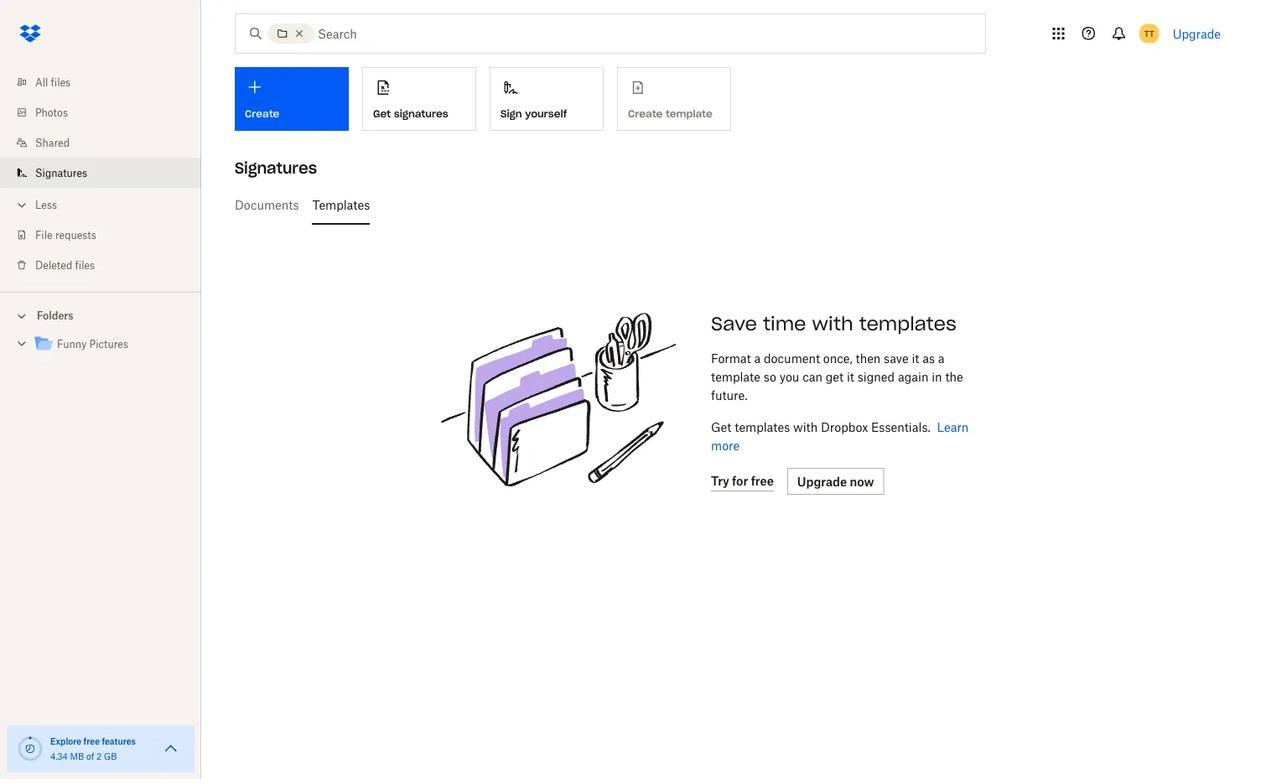 Task type: vqa. For each thing, say whether or not it's contained in the screenshot.
Link
no



Task type: locate. For each thing, give the bounding box(es) containing it.
files
[[51, 76, 71, 89], [75, 259, 95, 271]]

upgrade now button
[[788, 468, 885, 495]]

None field
[[0, 0, 123, 18]]

signatures up documents tab
[[235, 158, 317, 177]]

upgrade for upgrade now
[[798, 474, 847, 489]]

list containing all files
[[0, 57, 201, 292]]

upgrade now
[[798, 474, 875, 489]]

1 vertical spatial free
[[84, 736, 100, 747]]

2 a from the left
[[939, 351, 945, 365]]

with for templates
[[794, 420, 818, 434]]

templates
[[860, 312, 957, 336], [735, 420, 791, 434]]

1 horizontal spatial free
[[752, 474, 774, 488]]

upgrade for the "upgrade" link in the top of the page
[[1174, 26, 1222, 41]]

requests
[[55, 229, 96, 241]]

tab list containing documents
[[235, 185, 1228, 225]]

of
[[86, 751, 94, 762]]

essentials.
[[872, 420, 931, 434]]

upgrade right the tt dropdown button
[[1174, 26, 1222, 41]]

0 horizontal spatial signatures
[[35, 167, 87, 179]]

deleted
[[35, 259, 72, 271]]

less
[[35, 198, 57, 211]]

with left dropbox
[[794, 420, 818, 434]]

get
[[826, 370, 844, 384]]

1 horizontal spatial files
[[75, 259, 95, 271]]

deleted files
[[35, 259, 95, 271]]

free
[[752, 474, 774, 488], [84, 736, 100, 747]]

with
[[813, 312, 854, 336], [794, 420, 818, 434]]

0 horizontal spatial get
[[373, 107, 391, 120]]

quota usage element
[[17, 736, 44, 763]]

deleted files link
[[13, 250, 201, 280]]

signatures
[[235, 158, 317, 177], [35, 167, 87, 179]]

0 horizontal spatial files
[[51, 76, 71, 89]]

funny pictures link
[[34, 334, 188, 356]]

1 horizontal spatial get
[[711, 420, 732, 434]]

get inside get signatures button
[[373, 107, 391, 120]]

0 horizontal spatial a
[[755, 351, 761, 365]]

0 vertical spatial templates
[[860, 312, 957, 336]]

0 vertical spatial with
[[813, 312, 854, 336]]

files right all
[[51, 76, 71, 89]]

mb
[[70, 751, 84, 762]]

1 vertical spatial with
[[794, 420, 818, 434]]

get left signatures
[[373, 107, 391, 120]]

it right get
[[847, 370, 855, 384]]

1 horizontal spatial templates
[[860, 312, 957, 336]]

more
[[711, 438, 740, 453]]

1 vertical spatial files
[[75, 259, 95, 271]]

1 vertical spatial it
[[847, 370, 855, 384]]

then
[[856, 351, 881, 365]]

get up more
[[711, 420, 732, 434]]

can
[[803, 370, 823, 384]]

learn
[[938, 420, 969, 434]]

templates up save
[[860, 312, 957, 336]]

features
[[102, 736, 136, 747]]

upgrade left now at the bottom right of the page
[[798, 474, 847, 489]]

less image
[[13, 197, 30, 214]]

get for get signatures
[[373, 107, 391, 120]]

1 vertical spatial upgrade
[[798, 474, 847, 489]]

it left as
[[912, 351, 920, 365]]

1 vertical spatial templates
[[735, 420, 791, 434]]

tab list
[[235, 185, 1228, 225]]

0 vertical spatial files
[[51, 76, 71, 89]]

it
[[912, 351, 920, 365], [847, 370, 855, 384]]

get signatures
[[373, 107, 449, 120]]

file requests link
[[13, 220, 201, 250]]

files for all files
[[51, 76, 71, 89]]

0 horizontal spatial it
[[847, 370, 855, 384]]

templates up more
[[735, 420, 791, 434]]

documents tab
[[235, 185, 299, 225]]

signatures link
[[13, 158, 201, 188]]

sign
[[501, 107, 522, 120]]

a right format
[[755, 351, 761, 365]]

signed
[[858, 370, 895, 384]]

all files
[[35, 76, 71, 89]]

0 vertical spatial get
[[373, 107, 391, 120]]

format
[[711, 351, 751, 365]]

1 vertical spatial get
[[711, 420, 732, 434]]

gb
[[104, 751, 117, 762]]

a
[[755, 351, 761, 365], [939, 351, 945, 365]]

a right as
[[939, 351, 945, 365]]

in
[[932, 370, 943, 384]]

learn more
[[711, 420, 969, 453]]

tt button
[[1137, 20, 1163, 47]]

photos
[[35, 106, 68, 119]]

0 vertical spatial upgrade
[[1174, 26, 1222, 41]]

signatures down shared
[[35, 167, 87, 179]]

upgrade inside button
[[798, 474, 847, 489]]

list
[[0, 57, 201, 292]]

tt
[[1145, 28, 1155, 39]]

0 vertical spatial free
[[752, 474, 774, 488]]

templates
[[312, 198, 370, 212]]

1 horizontal spatial upgrade
[[1174, 26, 1222, 41]]

upgrade
[[1174, 26, 1222, 41], [798, 474, 847, 489]]

files right the deleted
[[75, 259, 95, 271]]

sign yourself button
[[490, 67, 604, 131]]

file
[[35, 229, 53, 241]]

4.34
[[50, 751, 68, 762]]

0 horizontal spatial upgrade
[[798, 474, 847, 489]]

free right for
[[752, 474, 774, 488]]

1 horizontal spatial it
[[912, 351, 920, 365]]

get
[[373, 107, 391, 120], [711, 420, 732, 434]]

sign yourself
[[501, 107, 567, 120]]

1 horizontal spatial a
[[939, 351, 945, 365]]

save time with templates
[[711, 312, 957, 336]]

templates tab
[[312, 185, 370, 225]]

upgrade link
[[1174, 26, 1222, 41]]

with up once,
[[813, 312, 854, 336]]

0 horizontal spatial free
[[84, 736, 100, 747]]

funny
[[57, 338, 87, 351]]

now
[[850, 474, 875, 489]]

pictures
[[89, 338, 128, 351]]

get signatures button
[[362, 67, 477, 131]]

folders button
[[0, 303, 201, 328]]

free up the of
[[84, 736, 100, 747]]

shared
[[35, 136, 70, 149]]

future.
[[711, 388, 748, 402]]



Task type: describe. For each thing, give the bounding box(es) containing it.
Search in folder "Funny Pictures" text field
[[318, 24, 951, 43]]

files for deleted files
[[75, 259, 95, 271]]

document
[[764, 351, 821, 365]]

get for get templates with dropbox essentials.
[[711, 420, 732, 434]]

the
[[946, 370, 964, 384]]

create
[[245, 107, 280, 120]]

funny pictures
[[57, 338, 128, 351]]

documents
[[235, 198, 299, 212]]

try for free
[[711, 474, 774, 488]]

save
[[884, 351, 909, 365]]

create button
[[235, 67, 349, 131]]

1 a from the left
[[755, 351, 761, 365]]

dropbox
[[821, 420, 869, 434]]

signatures inside 'list item'
[[35, 167, 87, 179]]

signatures list item
[[0, 158, 201, 188]]

explore
[[50, 736, 82, 747]]

file requests
[[35, 229, 96, 241]]

as
[[923, 351, 936, 365]]

shared link
[[13, 128, 201, 158]]

all files link
[[13, 67, 201, 97]]

so
[[764, 370, 777, 384]]

2
[[97, 751, 102, 762]]

template
[[711, 370, 761, 384]]

try
[[711, 474, 730, 488]]

for
[[733, 474, 749, 488]]

signatures
[[394, 107, 449, 120]]

time
[[764, 312, 807, 336]]

dropbox image
[[13, 17, 47, 50]]

0 horizontal spatial templates
[[735, 420, 791, 434]]

1 horizontal spatial signatures
[[235, 158, 317, 177]]

free inside try for free button
[[752, 474, 774, 488]]

save
[[711, 312, 758, 336]]

learn more link
[[711, 420, 969, 453]]

folders
[[37, 310, 73, 322]]

format a document once, then save it as a template so you can get it signed again in the future.
[[711, 351, 964, 402]]

once,
[[824, 351, 853, 365]]

all
[[35, 76, 48, 89]]

you
[[780, 370, 800, 384]]

explore free features 4.34 mb of 2 gb
[[50, 736, 136, 762]]

0 vertical spatial it
[[912, 351, 920, 365]]

free inside the explore free features 4.34 mb of 2 gb
[[84, 736, 100, 747]]

yourself
[[525, 107, 567, 120]]

photos link
[[13, 97, 201, 128]]

try for free button
[[711, 472, 774, 492]]

get templates with dropbox essentials.
[[711, 420, 931, 434]]

with for time
[[813, 312, 854, 336]]

again
[[898, 370, 929, 384]]



